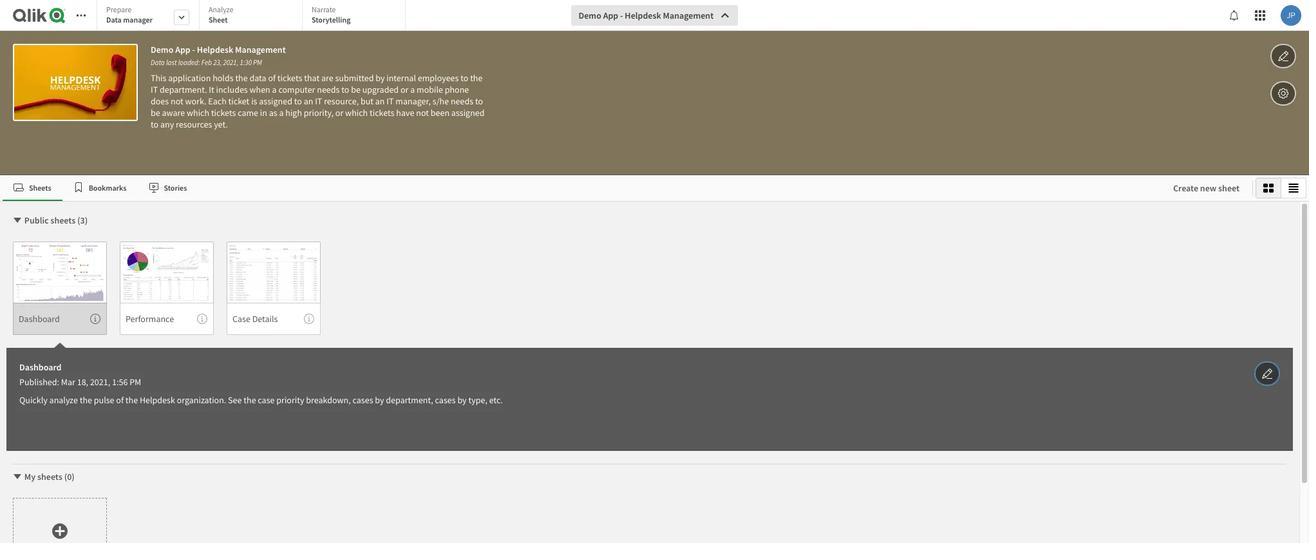 Task type: locate. For each thing, give the bounding box(es) containing it.
which down upgraded
[[345, 107, 368, 119]]

tab list
[[97, 0, 410, 32], [3, 175, 1161, 201]]

to right employees
[[461, 72, 469, 84]]

0 horizontal spatial management
[[235, 44, 286, 55]]

0 vertical spatial demo
[[579, 10, 602, 21]]

1 horizontal spatial helpdesk
[[197, 44, 233, 55]]

1 horizontal spatial -
[[620, 10, 623, 21]]

department.
[[160, 84, 207, 95]]

be left but
[[351, 84, 361, 95]]

collapse image
[[12, 215, 23, 225], [12, 472, 23, 482]]

performance sheet is selected. press the spacebar or enter key to open performance sheet. use the right and left arrow keys to navigate. element
[[120, 242, 214, 335]]

sheets left '(0)' at the bottom left of page
[[37, 471, 62, 482]]

2 cases from the left
[[435, 394, 456, 406]]

tooltip right details
[[304, 314, 314, 324]]

1 horizontal spatial cases
[[435, 394, 456, 406]]

of right data
[[268, 72, 276, 84]]

1 horizontal spatial which
[[345, 107, 368, 119]]

collapse image left my
[[12, 472, 23, 482]]

1 horizontal spatial demo
[[579, 10, 602, 21]]

the left pulse at bottom left
[[80, 394, 92, 406]]

tickets down upgraded
[[370, 107, 395, 119]]

1 horizontal spatial data
[[151, 58, 165, 67]]

2 tooltip from the left
[[197, 314, 207, 324]]

1 vertical spatial management
[[235, 44, 286, 55]]

2 collapse image from the top
[[12, 472, 23, 482]]

app for demo app - helpdesk management data last loaded: feb 23, 2021, 1:30 pm this application holds the data of tickets that are submitted by internal employees to the it department. it includes when a computer needs to be upgraded or a mobile phone does not work. each ticket is assigned to an it resource, but an it manager, s/he needs to be aware which tickets came in as a high priority, or which tickets have not been assigned to any resources yet.
[[175, 44, 191, 55]]

not right have on the left of page
[[416, 107, 429, 119]]

2 horizontal spatial tooltip
[[304, 314, 314, 324]]

or
[[401, 84, 409, 95], [336, 107, 344, 119]]

sheets for my sheets
[[37, 471, 62, 482]]

dashboard sheet is selected. press the spacebar or enter key to open dashboard sheet. use the right and left arrow keys to navigate. element
[[13, 242, 107, 335]]

-
[[620, 10, 623, 21], [192, 44, 195, 55]]

cases
[[353, 394, 373, 406], [435, 394, 456, 406]]

data
[[106, 15, 122, 24], [151, 58, 165, 67]]

sheets
[[29, 183, 51, 192]]

0 horizontal spatial app
[[175, 44, 191, 55]]

not
[[171, 95, 183, 107], [416, 107, 429, 119]]

1 vertical spatial tab list
[[3, 175, 1161, 201]]

0 horizontal spatial pm
[[130, 376, 141, 388]]

each
[[208, 95, 227, 107]]

1 horizontal spatial 2021,
[[223, 58, 239, 67]]

pm inside 'demo app - helpdesk management data last loaded: feb 23, 2021, 1:30 pm this application holds the data of tickets that are submitted by internal employees to the it department. it includes when a computer needs to be upgraded or a mobile phone does not work. each ticket is assigned to an it resource, but an it manager, s/he needs to be aware which tickets came in as a high priority, or which tickets have not been assigned to any resources yet.'
[[253, 58, 262, 67]]

aware
[[162, 107, 185, 119]]

1 horizontal spatial an
[[375, 95, 385, 107]]

assigned down phone on the top left of the page
[[451, 107, 485, 119]]

sheets
[[50, 214, 76, 226], [37, 471, 62, 482]]

the down 1:30
[[235, 72, 248, 84]]

create new sheet button
[[1163, 178, 1250, 198]]

data left last
[[151, 58, 165, 67]]

but
[[361, 95, 374, 107]]

1 which from the left
[[187, 107, 209, 119]]

data down prepare
[[106, 15, 122, 24]]

18,
[[77, 376, 88, 388]]

management
[[663, 10, 714, 21], [235, 44, 286, 55]]

public sheets (3)
[[24, 214, 88, 226]]

of
[[268, 72, 276, 84], [116, 394, 124, 406]]

app
[[603, 10, 619, 21], [175, 44, 191, 55]]

0 vertical spatial data
[[106, 15, 122, 24]]

priority,
[[304, 107, 334, 119]]

0 horizontal spatial cases
[[353, 394, 373, 406]]

tooltip
[[90, 314, 100, 324], [197, 314, 207, 324], [304, 314, 314, 324]]

the down 1:56
[[125, 394, 138, 406]]

1 vertical spatial sheets
[[37, 471, 62, 482]]

2021, inside 'demo app - helpdesk management data last loaded: feb 23, 2021, 1:30 pm this application holds the data of tickets that are submitted by internal employees to the it department. it includes when a computer needs to be upgraded or a mobile phone does not work. each ticket is assigned to an it resource, but an it manager, s/he needs to be aware which tickets came in as a high priority, or which tickets have not been assigned to any resources yet.'
[[223, 58, 239, 67]]

1 horizontal spatial not
[[416, 107, 429, 119]]

0 horizontal spatial which
[[187, 107, 209, 119]]

2021,
[[223, 58, 239, 67], [90, 376, 110, 388]]

narrate
[[312, 5, 336, 14]]

tickets left came
[[211, 107, 236, 119]]

3 tooltip from the left
[[304, 314, 314, 324]]

application
[[168, 72, 211, 84]]

stories
[[164, 183, 187, 192]]

demo
[[579, 10, 602, 21], [151, 44, 173, 55]]

are
[[321, 72, 333, 84]]

tickets left the that
[[278, 72, 302, 84]]

case
[[233, 313, 250, 324]]

2021, right "23,"
[[223, 58, 239, 67]]

or up have on the left of page
[[401, 84, 409, 95]]

0 vertical spatial app
[[603, 10, 619, 21]]

dashboard published: mar 18, 2021, 1:56 pm quickly analyze the pulse of the helpdesk organization. see the case priority breakdown, cases by department, cases by type, etc.
[[19, 361, 503, 406]]

0 vertical spatial dashboard
[[19, 313, 60, 324]]

which
[[187, 107, 209, 119], [345, 107, 368, 119]]

group
[[1256, 178, 1307, 198]]

it
[[151, 84, 158, 95], [315, 95, 322, 107], [387, 95, 394, 107]]

cases right breakdown,
[[353, 394, 373, 406]]

tooltip inside dashboard menu item
[[90, 314, 100, 324]]

2021, right 18,
[[90, 376, 110, 388]]

have
[[396, 107, 414, 119]]

1 tooltip from the left
[[90, 314, 100, 324]]

tab list containing prepare
[[97, 0, 410, 32]]

collapse image for public
[[12, 215, 23, 225]]

1 vertical spatial pm
[[130, 376, 141, 388]]

bookmarks
[[89, 183, 127, 192]]

mobile
[[417, 84, 443, 95]]

0 horizontal spatial tooltip
[[90, 314, 100, 324]]

1 horizontal spatial needs
[[451, 95, 474, 107]]

dashboard inside the dashboard published: mar 18, 2021, 1:56 pm quickly analyze the pulse of the helpdesk organization. see the case priority breakdown, cases by department, cases by type, etc.
[[19, 361, 61, 373]]

tooltip left performance
[[90, 314, 100, 324]]

an
[[304, 95, 313, 107], [375, 95, 385, 107]]

an right high
[[304, 95, 313, 107]]

0 horizontal spatial helpdesk
[[140, 394, 175, 406]]

- inside 'demo app - helpdesk management data last loaded: feb 23, 2021, 1:30 pm this application holds the data of tickets that are submitted by internal employees to the it department. it includes when a computer needs to be upgraded or a mobile phone does not work. each ticket is assigned to an it resource, but an it manager, s/he needs to be aware which tickets came in as a high priority, or which tickets have not been assigned to any resources yet.'
[[192, 44, 195, 55]]

toolbar
[[0, 0, 1310, 175]]

of right pulse at bottom left
[[116, 394, 124, 406]]

management for demo app - helpdesk management
[[663, 10, 714, 21]]

phone
[[445, 84, 469, 95]]

james peterson image
[[1281, 5, 1302, 26]]

application
[[0, 0, 1310, 543]]

demo inside 'demo app - helpdesk management data last loaded: feb 23, 2021, 1:30 pm this application holds the data of tickets that are submitted by internal employees to the it department. it includes when a computer needs to be upgraded or a mobile phone does not work. each ticket is assigned to an it resource, but an it manager, s/he needs to be aware which tickets came in as a high priority, or which tickets have not been assigned to any resources yet.'
[[151, 44, 173, 55]]

collapse image for my
[[12, 472, 23, 482]]

any
[[160, 119, 174, 130]]

0 vertical spatial helpdesk
[[625, 10, 661, 21]]

- inside button
[[620, 10, 623, 21]]

demo inside button
[[579, 10, 602, 21]]

tab list inside toolbar
[[97, 0, 410, 32]]

0 vertical spatial -
[[620, 10, 623, 21]]

0 horizontal spatial or
[[336, 107, 344, 119]]

1 vertical spatial -
[[192, 44, 195, 55]]

2 horizontal spatial tickets
[[370, 107, 395, 119]]

0 horizontal spatial an
[[304, 95, 313, 107]]

1 horizontal spatial tooltip
[[197, 314, 207, 324]]

dashboard inside menu item
[[19, 313, 60, 324]]

management inside button
[[663, 10, 714, 21]]

pm
[[253, 58, 262, 67], [130, 376, 141, 388]]

1 horizontal spatial be
[[351, 84, 361, 95]]

data inside prepare data manager
[[106, 15, 122, 24]]

needs
[[317, 84, 340, 95], [451, 95, 474, 107]]

been
[[431, 107, 450, 119]]

pm right 1:30
[[253, 58, 262, 67]]

case details menu item
[[227, 303, 321, 335]]

toolbar containing demo app - helpdesk management
[[0, 0, 1310, 175]]

by left internal
[[376, 72, 385, 84]]

0 horizontal spatial demo
[[151, 44, 173, 55]]

2 horizontal spatial it
[[387, 95, 394, 107]]

a right as
[[279, 107, 284, 119]]

case details sheet is selected. press the spacebar or enter key to open case details sheet. use the right and left arrow keys to navigate. element
[[227, 242, 321, 335]]

1 collapse image from the top
[[12, 215, 23, 225]]

grid view image
[[1264, 183, 1274, 193]]

app inside button
[[603, 10, 619, 21]]

0 vertical spatial tab list
[[97, 0, 410, 32]]

a left mobile
[[410, 84, 415, 95]]

it left resource,
[[315, 95, 322, 107]]

pm right 1:56
[[130, 376, 141, 388]]

0 vertical spatial pm
[[253, 58, 262, 67]]

0 vertical spatial of
[[268, 72, 276, 84]]

employees
[[418, 72, 459, 84]]

analyze
[[209, 5, 233, 14]]

collapse image left public
[[12, 215, 23, 225]]

1:30
[[240, 58, 252, 67]]

a
[[272, 84, 277, 95], [410, 84, 415, 95], [279, 107, 284, 119]]

1 horizontal spatial of
[[268, 72, 276, 84]]

an right but
[[375, 95, 385, 107]]

0 vertical spatial 2021,
[[223, 58, 239, 67]]

1 horizontal spatial or
[[401, 84, 409, 95]]

helpdesk inside 'demo app - helpdesk management data last loaded: feb 23, 2021, 1:30 pm this application holds the data of tickets that are submitted by internal employees to the it department. it includes when a computer needs to be upgraded or a mobile phone does not work. each ticket is assigned to an it resource, but an it manager, s/he needs to be aware which tickets came in as a high priority, or which tickets have not been assigned to any resources yet.'
[[197, 44, 233, 55]]

sheets for public sheets
[[50, 214, 76, 226]]

last
[[166, 58, 177, 67]]

2 an from the left
[[375, 95, 385, 107]]

tooltip inside case details menu item
[[304, 314, 314, 324]]

tooltip inside the performance menu item
[[197, 314, 207, 324]]

needs right s/he
[[451, 95, 474, 107]]

cases left type,
[[435, 394, 456, 406]]

not right does
[[171, 95, 183, 107]]

assigned right is
[[259, 95, 292, 107]]

which right 'aware' at the top left
[[187, 107, 209, 119]]

0 horizontal spatial -
[[192, 44, 195, 55]]

dashboard for dashboard
[[19, 313, 60, 324]]

dashboard for dashboard published: mar 18, 2021, 1:56 pm quickly analyze the pulse of the helpdesk organization. see the case priority breakdown, cases by department, cases by type, etc.
[[19, 361, 61, 373]]

needs up priority,
[[317, 84, 340, 95]]

0 horizontal spatial data
[[106, 15, 122, 24]]

data
[[250, 72, 266, 84]]

to left any
[[151, 119, 159, 130]]

2 horizontal spatial helpdesk
[[625, 10, 661, 21]]

1 vertical spatial 2021,
[[90, 376, 110, 388]]

app inside 'demo app - helpdesk management data last loaded: feb 23, 2021, 1:30 pm this application holds the data of tickets that are submitted by internal employees to the it department. it includes when a computer needs to be upgraded or a mobile phone does not work. each ticket is assigned to an it resource, but an it manager, s/he needs to be aware which tickets came in as a high priority, or which tickets have not been assigned to any resources yet.'
[[175, 44, 191, 55]]

loaded:
[[178, 58, 200, 67]]

etc.
[[489, 394, 503, 406]]

0 vertical spatial be
[[351, 84, 361, 95]]

1 an from the left
[[304, 95, 313, 107]]

1 vertical spatial data
[[151, 58, 165, 67]]

0 horizontal spatial 2021,
[[90, 376, 110, 388]]

pm inside the dashboard published: mar 18, 2021, 1:56 pm quickly analyze the pulse of the helpdesk organization. see the case priority breakdown, cases by department, cases by type, etc.
[[130, 376, 141, 388]]

1 vertical spatial be
[[151, 107, 160, 119]]

1 vertical spatial app
[[175, 44, 191, 55]]

resources
[[176, 119, 212, 130]]

assigned
[[259, 95, 292, 107], [451, 107, 485, 119]]

helpdesk
[[625, 10, 661, 21], [197, 44, 233, 55], [140, 394, 175, 406]]

1 horizontal spatial app
[[603, 10, 619, 21]]

1 horizontal spatial assigned
[[451, 107, 485, 119]]

yet.
[[214, 119, 228, 130]]

does
[[151, 95, 169, 107]]

(3)
[[77, 214, 88, 226]]

1 vertical spatial of
[[116, 394, 124, 406]]

0 horizontal spatial of
[[116, 394, 124, 406]]

management inside 'demo app - helpdesk management data last loaded: feb 23, 2021, 1:30 pm this application holds the data of tickets that are submitted by internal employees to the it department. it includes when a computer needs to be upgraded or a mobile phone does not work. each ticket is assigned to an it resource, but an it manager, s/he needs to be aware which tickets came in as a high priority, or which tickets have not been assigned to any resources yet.'
[[235, 44, 286, 55]]

sheets left (3)
[[50, 214, 76, 226]]

case
[[258, 394, 275, 406]]

submitted
[[335, 72, 374, 84]]

public
[[24, 214, 49, 226]]

0 vertical spatial collapse image
[[12, 215, 23, 225]]

or right priority,
[[336, 107, 344, 119]]

details
[[252, 313, 278, 324]]

2 horizontal spatial a
[[410, 84, 415, 95]]

2021, inside the dashboard published: mar 18, 2021, 1:56 pm quickly analyze the pulse of the helpdesk organization. see the case priority breakdown, cases by department, cases by type, etc.
[[90, 376, 110, 388]]

0 horizontal spatial needs
[[317, 84, 340, 95]]

a right when
[[272, 84, 277, 95]]

2 vertical spatial helpdesk
[[140, 394, 175, 406]]

tooltip left case
[[197, 314, 207, 324]]

1 horizontal spatial pm
[[253, 58, 262, 67]]

dashboard
[[19, 313, 60, 324], [19, 361, 61, 373]]

0 vertical spatial sheets
[[50, 214, 76, 226]]

it left have on the left of page
[[387, 95, 394, 107]]

- for demo app - helpdesk management
[[620, 10, 623, 21]]

manager,
[[396, 95, 431, 107]]

tooltip for dashboard
[[90, 314, 100, 324]]

it left "department."
[[151, 84, 158, 95]]

0 horizontal spatial be
[[151, 107, 160, 119]]

0 vertical spatial management
[[663, 10, 714, 21]]

1 vertical spatial helpdesk
[[197, 44, 233, 55]]

1 vertical spatial dashboard
[[19, 361, 61, 373]]

holds
[[213, 72, 234, 84]]

1 vertical spatial collapse image
[[12, 472, 23, 482]]

1 vertical spatial demo
[[151, 44, 173, 55]]

be left any
[[151, 107, 160, 119]]

helpdesk inside button
[[625, 10, 661, 21]]

high
[[286, 107, 302, 119]]

by
[[376, 72, 385, 84], [375, 394, 384, 406], [458, 394, 467, 406]]

1 horizontal spatial management
[[663, 10, 714, 21]]



Task type: describe. For each thing, give the bounding box(es) containing it.
of inside the dashboard published: mar 18, 2021, 1:56 pm quickly analyze the pulse of the helpdesk organization. see the case priority breakdown, cases by department, cases by type, etc.
[[116, 394, 124, 406]]

edit image
[[1262, 366, 1273, 381]]

type,
[[469, 394, 488, 406]]

1 horizontal spatial tickets
[[278, 72, 302, 84]]

app options image
[[1278, 86, 1290, 101]]

by left type,
[[458, 394, 467, 406]]

case details
[[233, 313, 278, 324]]

work.
[[185, 95, 206, 107]]

when
[[250, 84, 270, 95]]

data inside 'demo app - helpdesk management data last loaded: feb 23, 2021, 1:30 pm this application holds the data of tickets that are submitted by internal employees to the it department. it includes when a computer needs to be upgraded or a mobile phone does not work. each ticket is assigned to an it resource, but an it manager, s/he needs to be aware which tickets came in as a high priority, or which tickets have not been assigned to any resources yet.'
[[151, 58, 165, 67]]

1:56
[[112, 376, 128, 388]]

dashboard menu item
[[13, 303, 107, 335]]

performance
[[126, 313, 174, 324]]

- for demo app - helpdesk management data last loaded: feb 23, 2021, 1:30 pm this application holds the data of tickets that are submitted by internal employees to the it department. it includes when a computer needs to be upgraded or a mobile phone does not work. each ticket is assigned to an it resource, but an it manager, s/he needs to be aware which tickets came in as a high priority, or which tickets have not been assigned to any resources yet.
[[192, 44, 195, 55]]

to right are
[[342, 84, 349, 95]]

by inside 'demo app - helpdesk management data last loaded: feb 23, 2021, 1:30 pm this application holds the data of tickets that are submitted by internal employees to the it department. it includes when a computer needs to be upgraded or a mobile phone does not work. each ticket is assigned to an it resource, but an it manager, s/he needs to be aware which tickets came in as a high priority, or which tickets have not been assigned to any resources yet.'
[[376, 72, 385, 84]]

list view image
[[1289, 183, 1299, 193]]

0 horizontal spatial a
[[272, 84, 277, 95]]

2 which from the left
[[345, 107, 368, 119]]

to right phone on the top left of the page
[[475, 95, 483, 107]]

storytelling
[[312, 15, 351, 24]]

ticket
[[228, 95, 250, 107]]

breakdown,
[[306, 394, 351, 406]]

sheets button
[[3, 175, 62, 201]]

narrate storytelling
[[312, 5, 351, 24]]

published:
[[19, 376, 59, 388]]

demo app - helpdesk management
[[579, 10, 714, 21]]

to left priority,
[[294, 95, 302, 107]]

feb
[[201, 58, 212, 67]]

application containing demo app - helpdesk management
[[0, 0, 1310, 543]]

app for demo app - helpdesk management
[[603, 10, 619, 21]]

my sheets (0)
[[24, 471, 75, 482]]

manager
[[123, 15, 153, 24]]

0 horizontal spatial tickets
[[211, 107, 236, 119]]

by left department,
[[375, 394, 384, 406]]

quickly
[[19, 394, 48, 406]]

analyze sheet
[[209, 5, 233, 24]]

tab list containing sheets
[[3, 175, 1161, 201]]

1 vertical spatial or
[[336, 107, 344, 119]]

of inside 'demo app - helpdesk management data last loaded: feb 23, 2021, 1:30 pm this application holds the data of tickets that are submitted by internal employees to the it department. it includes when a computer needs to be upgraded or a mobile phone does not work. each ticket is assigned to an it resource, but an it manager, s/he needs to be aware which tickets came in as a high priority, or which tickets have not been assigned to any resources yet.'
[[268, 72, 276, 84]]

pulse
[[94, 394, 114, 406]]

prepare data manager
[[106, 5, 153, 24]]

create new sheet
[[1174, 182, 1240, 194]]

department,
[[386, 394, 433, 406]]

(0)
[[64, 471, 75, 482]]

demo app - helpdesk management button
[[571, 5, 738, 26]]

0 horizontal spatial it
[[151, 84, 158, 95]]

demo app - helpdesk management data last loaded: feb 23, 2021, 1:30 pm this application holds the data of tickets that are submitted by internal employees to the it department. it includes when a computer needs to be upgraded or a mobile phone does not work. each ticket is assigned to an it resource, but an it manager, s/he needs to be aware which tickets came in as a high priority, or which tickets have not been assigned to any resources yet.
[[151, 44, 487, 130]]

tooltip for performance
[[197, 314, 207, 324]]

sheet
[[209, 15, 228, 24]]

the right phone on the top left of the page
[[470, 72, 483, 84]]

resource,
[[324, 95, 359, 107]]

helpdesk for demo app - helpdesk management
[[625, 10, 661, 21]]

management for demo app - helpdesk management data last loaded: feb 23, 2021, 1:30 pm this application holds the data of tickets that are submitted by internal employees to the it department. it includes when a computer needs to be upgraded or a mobile phone does not work. each ticket is assigned to an it resource, but an it manager, s/he needs to be aware which tickets came in as a high priority, or which tickets have not been assigned to any resources yet.
[[235, 44, 286, 55]]

create
[[1174, 182, 1199, 194]]

my
[[24, 471, 36, 482]]

prepare
[[106, 5, 132, 14]]

0 vertical spatial or
[[401, 84, 409, 95]]

is
[[251, 95, 257, 107]]

this
[[151, 72, 166, 84]]

the right see
[[244, 394, 256, 406]]

in
[[260, 107, 267, 119]]

that
[[304, 72, 320, 84]]

computer
[[279, 84, 315, 95]]

demo for demo app - helpdesk management data last loaded: feb 23, 2021, 1:30 pm this application holds the data of tickets that are submitted by internal employees to the it department. it includes when a computer needs to be upgraded or a mobile phone does not work. each ticket is assigned to an it resource, but an it manager, s/he needs to be aware which tickets came in as a high priority, or which tickets have not been assigned to any resources yet.
[[151, 44, 173, 55]]

stories button
[[138, 175, 198, 201]]

performance menu item
[[120, 303, 214, 335]]

sheet
[[1219, 182, 1240, 194]]

priority
[[277, 394, 304, 406]]

includes
[[216, 84, 248, 95]]

1 cases from the left
[[353, 394, 373, 406]]

as
[[269, 107, 277, 119]]

1 horizontal spatial a
[[279, 107, 284, 119]]

helpdesk inside the dashboard published: mar 18, 2021, 1:56 pm quickly analyze the pulse of the helpdesk organization. see the case priority breakdown, cases by department, cases by type, etc.
[[140, 394, 175, 406]]

mar
[[61, 376, 75, 388]]

analyze
[[49, 394, 78, 406]]

upgraded
[[362, 84, 399, 95]]

0 horizontal spatial assigned
[[259, 95, 292, 107]]

1 horizontal spatial it
[[315, 95, 322, 107]]

bookmarks button
[[62, 175, 138, 201]]

it
[[209, 84, 214, 95]]

new
[[1201, 182, 1217, 194]]

s/he
[[433, 95, 449, 107]]

see
[[228, 394, 242, 406]]

helpdesk for demo app - helpdesk management data last loaded: feb 23, 2021, 1:30 pm this application holds the data of tickets that are submitted by internal employees to the it department. it includes when a computer needs to be upgraded or a mobile phone does not work. each ticket is assigned to an it resource, but an it manager, s/he needs to be aware which tickets came in as a high priority, or which tickets have not been assigned to any resources yet.
[[197, 44, 233, 55]]

tooltip for case details
[[304, 314, 314, 324]]

23,
[[213, 58, 222, 67]]

edit image
[[1278, 48, 1290, 64]]

came
[[238, 107, 258, 119]]

demo for demo app - helpdesk management
[[579, 10, 602, 21]]

organization.
[[177, 394, 226, 406]]

0 horizontal spatial not
[[171, 95, 183, 107]]

internal
[[387, 72, 416, 84]]



Task type: vqa. For each thing, say whether or not it's contained in the screenshot.
Entry associated with Manual entry
no



